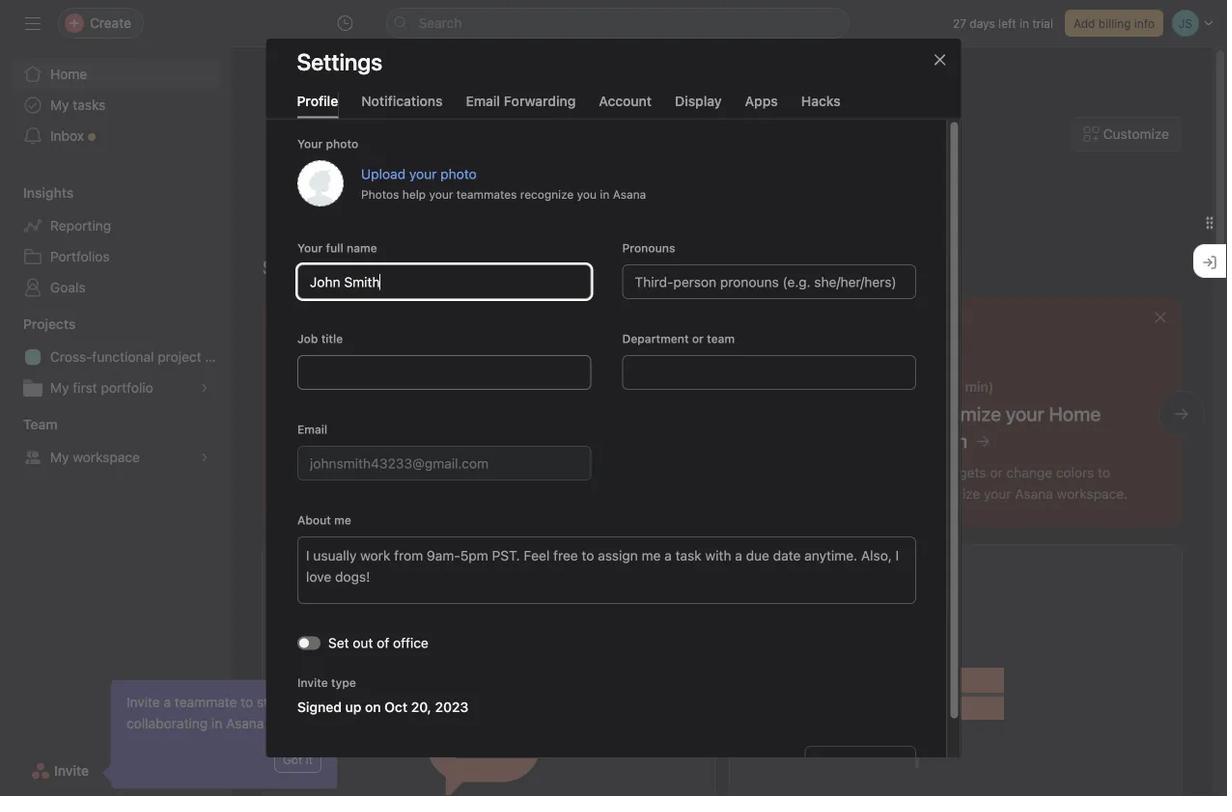Task type: locate. For each thing, give the bounding box(es) containing it.
27 days left in trial
[[953, 16, 1053, 30]]

photo inside upload your photo photos help your teammates recognize you in asana
[[440, 165, 476, 181]]

first
[[73, 380, 97, 396]]

1 horizontal spatial invite
[[126, 695, 160, 711]]

0 horizontal spatial photo
[[325, 137, 358, 150]]

out
[[352, 635, 373, 651]]

teammate
[[175, 695, 237, 711]]

1 horizontal spatial email
[[466, 93, 500, 109]]

None text field
[[297, 264, 591, 299], [297, 355, 591, 390], [622, 355, 916, 390], [297, 446, 591, 480], [297, 264, 591, 299], [297, 355, 591, 390], [622, 355, 916, 390], [297, 446, 591, 480]]

email
[[466, 93, 500, 109], [297, 422, 327, 436]]

hacks
[[801, 93, 841, 109]]

about
[[297, 513, 331, 527]]

draft comments
[[287, 572, 427, 594]]

insights
[[23, 185, 74, 201]]

1 horizontal spatial asana
[[612, 187, 646, 201]]

good
[[579, 164, 652, 201]]

trial
[[1032, 16, 1053, 30]]

asana inside invite a teammate to start collaborating in asana got it
[[226, 716, 264, 732]]

projects element
[[0, 307, 232, 407]]

1 vertical spatial in
[[599, 187, 609, 201]]

invite inside button
[[54, 763, 89, 779]]

1 horizontal spatial in
[[599, 187, 609, 201]]

my for my tasks
[[50, 97, 69, 113]]

department or team
[[622, 332, 734, 345]]

your down profile button
[[297, 137, 322, 150]]

my tasks link
[[12, 90, 220, 121]]

upload your photo photos help your teammates recognize you in asana
[[361, 165, 646, 201]]

2 vertical spatial invite
[[54, 763, 89, 779]]

0 horizontal spatial in
[[211, 716, 222, 732]]

my for my first portfolio
[[50, 380, 69, 396]]

set out of office
[[328, 635, 428, 651]]

recognize
[[520, 187, 573, 201]]

email forwarding
[[466, 93, 576, 109]]

0 horizontal spatial invite
[[54, 763, 89, 779]]

notifications
[[361, 93, 443, 109]]

in
[[1020, 16, 1029, 30], [599, 187, 609, 201], [211, 716, 222, 732]]

photo down profile button
[[325, 137, 358, 150]]

1 vertical spatial email
[[297, 422, 327, 436]]

your
[[409, 165, 436, 181], [429, 187, 453, 201]]

functional
[[92, 349, 154, 365]]

cross-functional project plan link
[[12, 342, 232, 373]]

collaborating
[[126, 716, 208, 732]]

1 your from the top
[[297, 137, 322, 150]]

2 vertical spatial my
[[50, 449, 69, 465]]

0 vertical spatial your
[[297, 137, 322, 150]]

0 vertical spatial email
[[466, 93, 500, 109]]

portfolios link
[[12, 241, 220, 272]]

search list box
[[386, 8, 849, 39]]

left
[[998, 16, 1016, 30]]

asana right you
[[612, 187, 646, 201]]

plan
[[205, 349, 232, 365]]

in inside upload your photo photos help your teammates recognize you in asana
[[599, 187, 609, 201]]

account button
[[599, 93, 652, 118]]

my left first
[[50, 380, 69, 396]]

your right the help
[[429, 187, 453, 201]]

your
[[297, 137, 322, 150], [297, 241, 322, 254]]

your up the help
[[409, 165, 436, 181]]

invite inside invite a teammate to start collaborating in asana got it
[[126, 695, 160, 711]]

portfolio
[[101, 380, 153, 396]]

0 horizontal spatial email
[[297, 422, 327, 436]]

set
[[328, 635, 349, 651]]

I usually work from 9am-5pm PST. Feel free to assign me a task with a due date anytime. Also, I love dogs! text field
[[297, 536, 916, 604]]

1 vertical spatial photo
[[440, 165, 476, 181]]

your photo
[[297, 137, 358, 150]]

0 vertical spatial your
[[409, 165, 436, 181]]

2 your from the top
[[297, 241, 322, 254]]

my down the team
[[50, 449, 69, 465]]

my inside 'link'
[[50, 97, 69, 113]]

1 vertical spatial your
[[297, 241, 322, 254]]

0 vertical spatial in
[[1020, 16, 1029, 30]]

1 horizontal spatial photo
[[440, 165, 476, 181]]

email up about
[[297, 422, 327, 436]]

0 vertical spatial asana
[[612, 187, 646, 201]]

1 vertical spatial to
[[241, 695, 253, 711]]

photo
[[325, 137, 358, 150], [440, 165, 476, 181]]

1 vertical spatial invite
[[126, 695, 160, 711]]

asana
[[612, 187, 646, 201], [226, 716, 264, 732]]

in right you
[[599, 187, 609, 201]]

profile button
[[297, 93, 338, 118]]

in right left
[[1020, 16, 1029, 30]]

2 my from the top
[[50, 380, 69, 396]]

add billing info button
[[1065, 10, 1163, 37]]

my left tasks
[[50, 97, 69, 113]]

your for settings
[[297, 137, 322, 150]]

2 vertical spatial in
[[211, 716, 222, 732]]

3 my from the top
[[50, 449, 69, 465]]

in inside invite a teammate to start collaborating in asana got it
[[211, 716, 222, 732]]

0 horizontal spatial to
[[241, 695, 253, 711]]

tasks
[[73, 97, 106, 113]]

my first portfolio link
[[12, 373, 220, 404]]

0 vertical spatial to
[[317, 256, 335, 279]]

set out of office switch
[[297, 636, 320, 650]]

2 horizontal spatial invite
[[297, 676, 328, 689]]

to down full
[[317, 256, 335, 279]]

to left start at the left bottom of the page
[[241, 695, 253, 711]]

job title
[[297, 332, 342, 345]]

my inside teams element
[[50, 449, 69, 465]]

my workspace link
[[12, 442, 220, 473]]

john
[[799, 164, 865, 201]]

display button
[[675, 93, 722, 118]]

in down teammate on the bottom left of page
[[211, 716, 222, 732]]

0 vertical spatial invite
[[297, 676, 328, 689]]

1 vertical spatial asana
[[226, 716, 264, 732]]

invite inside invite type signed up on oct 20, 2023
[[297, 676, 328, 689]]

my inside projects element
[[50, 380, 69, 396]]

hacks button
[[801, 93, 841, 118]]

job
[[297, 332, 318, 345]]

search button
[[386, 8, 849, 39]]

home link
[[12, 59, 220, 90]]

type
[[331, 676, 356, 689]]

close image
[[932, 52, 948, 68]]

email left forwarding at left
[[466, 93, 500, 109]]

full
[[325, 241, 343, 254]]

0 horizontal spatial asana
[[226, 716, 264, 732]]

your left full
[[297, 241, 322, 254]]

to inside invite a teammate to start collaborating in asana got it
[[241, 695, 253, 711]]

1 vertical spatial my
[[50, 380, 69, 396]]

to
[[317, 256, 335, 279], [241, 695, 253, 711]]

my tasks
[[50, 97, 106, 113]]

photo up teammates
[[440, 165, 476, 181]]

inbox link
[[12, 121, 220, 152]]

asana inside upload your photo photos help your teammates recognize you in asana
[[612, 187, 646, 201]]

20,
[[411, 699, 431, 715]]

0 vertical spatial my
[[50, 97, 69, 113]]

asana down start at the left bottom of the page
[[226, 716, 264, 732]]

a
[[164, 695, 171, 711]]

hide sidebar image
[[25, 15, 41, 31]]

upload your photo button
[[361, 165, 476, 181]]

email inside button
[[466, 93, 500, 109]]

photos
[[361, 187, 399, 201]]

customize button
[[1071, 117, 1182, 152]]

team button
[[0, 415, 58, 434]]

1 my from the top
[[50, 97, 69, 113]]



Task type: vqa. For each thing, say whether or not it's contained in the screenshot.
Steps to get started
yes



Task type: describe. For each thing, give the bounding box(es) containing it.
27
[[953, 16, 966, 30]]

add billing info
[[1074, 16, 1155, 30]]

goals link
[[12, 272, 220, 303]]

invite button
[[18, 754, 102, 789]]

projects
[[23, 316, 76, 332]]

search
[[419, 15, 462, 31]]

your for your photo
[[297, 241, 322, 254]]

scroll card carousel right image
[[1174, 406, 1189, 422]]

afternoon,
[[659, 164, 792, 201]]

goals
[[50, 280, 86, 295]]

forwarding
[[504, 93, 576, 109]]

it
[[306, 753, 313, 767]]

customize
[[1103, 126, 1169, 142]]

settings
[[297, 48, 382, 75]]

department
[[622, 332, 688, 345]]

your full name
[[297, 241, 377, 254]]

oct
[[384, 699, 407, 715]]

my for my workspace
[[50, 449, 69, 465]]

get started
[[339, 256, 434, 279]]

project
[[158, 349, 201, 365]]

start
[[257, 695, 286, 711]]

add
[[1074, 16, 1095, 30]]

title
[[321, 332, 342, 345]]

apps button
[[745, 93, 778, 118]]

invite for invite a teammate to start collaborating in asana
[[126, 695, 160, 711]]

email forwarding button
[[466, 93, 576, 118]]

profile
[[297, 93, 338, 109]]

invite a teammate to start collaborating in asana tooltip
[[105, 681, 337, 789]]

team
[[706, 332, 734, 345]]

0 vertical spatial photo
[[325, 137, 358, 150]]

on
[[365, 699, 380, 715]]

me
[[334, 513, 351, 527]]

invite a teammate to start collaborating in asana got it
[[126, 695, 313, 767]]

beginner
[[633, 243, 698, 261]]

portfolios
[[50, 249, 110, 265]]

2023
[[435, 699, 468, 715]]

reporting
[[50, 218, 111, 234]]

info
[[1134, 16, 1155, 30]]

reporting link
[[12, 210, 220, 241]]

2 horizontal spatial in
[[1020, 16, 1029, 30]]

apps
[[745, 93, 778, 109]]

global element
[[0, 47, 232, 163]]

upload new photo image
[[297, 160, 343, 206]]

email for email
[[297, 422, 327, 436]]

you
[[577, 187, 596, 201]]

up
[[345, 699, 361, 715]]

workspace
[[73, 449, 140, 465]]

of
[[376, 635, 389, 651]]

got it button
[[274, 746, 322, 773]]

pronouns
[[622, 241, 675, 254]]

upload
[[361, 165, 405, 181]]

my first portfolio
[[50, 380, 153, 396]]

1 horizontal spatial to
[[317, 256, 335, 279]]

invite for invite type
[[297, 676, 328, 689]]

days
[[970, 16, 995, 30]]

teammates
[[456, 187, 516, 201]]

good afternoon, john
[[579, 164, 865, 201]]

1 vertical spatial your
[[429, 187, 453, 201]]

billing
[[1099, 16, 1131, 30]]

home
[[50, 66, 87, 82]]

or
[[692, 332, 703, 345]]

insights button
[[0, 183, 74, 203]]

steps
[[263, 256, 313, 279]]

about me
[[297, 513, 351, 527]]

Third-person pronouns (e.g. she/her/hers) text field
[[622, 264, 916, 299]]

notifications button
[[361, 93, 443, 118]]

email for email forwarding
[[466, 93, 500, 109]]

inbox
[[50, 128, 84, 144]]

teams element
[[0, 407, 232, 477]]

my workspace
[[50, 449, 140, 465]]

name
[[346, 241, 377, 254]]

signed
[[297, 699, 341, 715]]

cross-
[[50, 349, 92, 365]]

office
[[392, 635, 428, 651]]

steps to get started
[[263, 256, 434, 279]]

invite type signed up on oct 20, 2023
[[297, 676, 468, 715]]

account
[[599, 93, 652, 109]]

insights element
[[0, 176, 232, 307]]

got
[[283, 753, 302, 767]]

team
[[23, 417, 58, 433]]

display
[[675, 93, 722, 109]]



